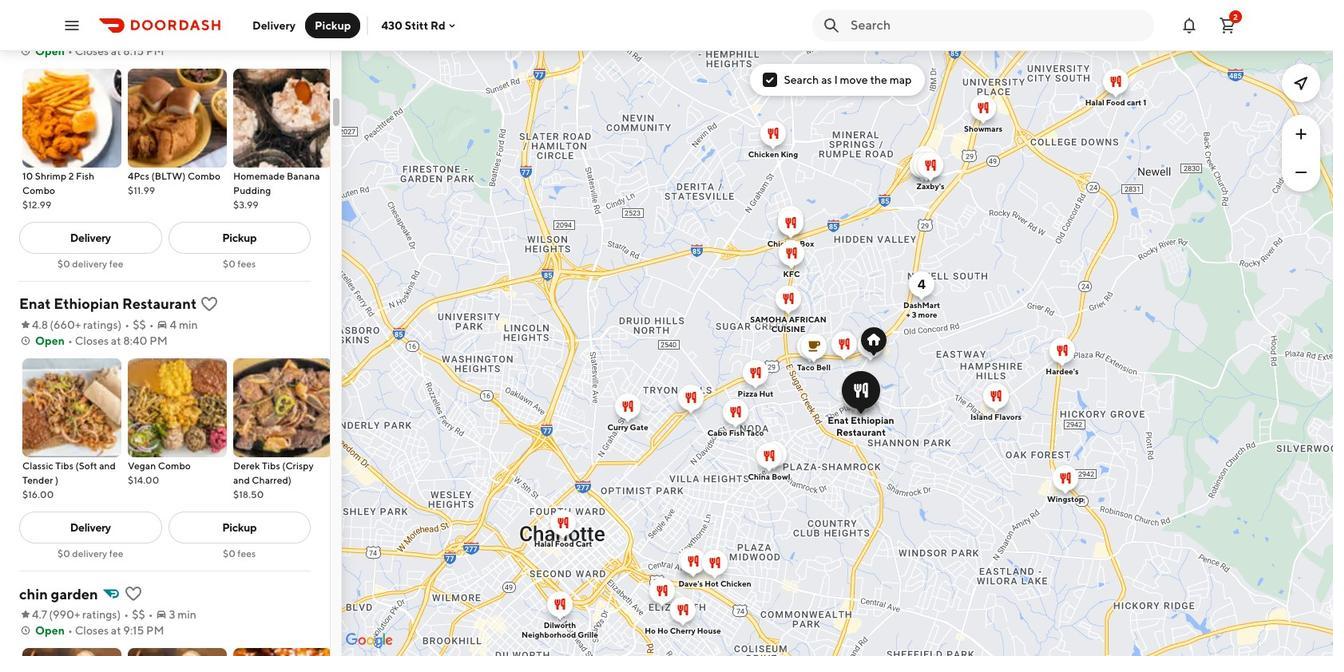 Task type: describe. For each thing, give the bounding box(es) containing it.
search
[[784, 73, 819, 86]]

1 open from the top
[[35, 45, 65, 58]]

open for chin
[[35, 625, 65, 637]]

homemade
[[233, 170, 285, 182]]

chin garden
[[19, 586, 98, 603]]

min for chin garden
[[178, 609, 197, 621]]

$11.99
[[128, 185, 155, 197]]

• down 'open menu' 'image'
[[68, 45, 73, 58]]

990+
[[53, 609, 80, 621]]

$18.50
[[233, 489, 264, 501]]

powered by google image
[[346, 633, 393, 649]]

fish inside 10 shrimp  2 fish combo $12.99
[[76, 170, 94, 182]]

derek tibs  (crispy and charred) image
[[233, 359, 332, 458]]

$3.99
[[233, 199, 259, 211]]

delivery for 4pcs (bltw) combo $11.99
[[70, 232, 111, 244]]

pickup link for $18.50
[[168, 512, 311, 544]]

derek
[[233, 460, 260, 472]]

map
[[890, 73, 912, 86]]

430 stitt rd
[[381, 19, 445, 32]]

10 shrimp  2 fish combo $12.99
[[22, 170, 94, 211]]

) for garden
[[117, 609, 121, 621]]

vegan combo image
[[128, 359, 227, 458]]

stitt
[[405, 19, 428, 32]]

classic tibs (soft and tender ) $16.00
[[22, 460, 116, 501]]

combo inside vegan combo $14.00
[[158, 460, 191, 472]]

9:15
[[123, 625, 144, 637]]

2 button
[[1212, 9, 1244, 41]]

delivery for classic tibs (soft and tender ) $16.00
[[72, 548, 107, 560]]

homemade banana pudding $3.99
[[233, 170, 320, 211]]

open • closes at 8:15 pm
[[35, 45, 164, 58]]

4pcs
[[128, 170, 149, 182]]

fees for $18.50
[[238, 548, 256, 560]]

0 vertical spatial pm
[[146, 45, 164, 58]]

vegan
[[128, 460, 156, 472]]

10 shrimp  2 fish combo image
[[22, 69, 121, 168]]

430
[[381, 19, 403, 32]]

• left '4' on the left of page
[[149, 319, 154, 332]]

• up 9:15
[[124, 609, 129, 621]]

the
[[870, 73, 887, 86]]

classic
[[22, 460, 53, 472]]

and for derek tibs  (crispy and charred)
[[233, 475, 250, 486]]

430 stitt rd button
[[381, 19, 458, 32]]

tibs for classic
[[55, 460, 74, 472]]

charred)
[[252, 475, 292, 486]]

rd
[[431, 19, 445, 32]]

( 990+ ratings )
[[49, 609, 121, 621]]

move
[[840, 73, 868, 86]]

( for garden
[[49, 609, 53, 621]]

pm for garden
[[146, 625, 164, 637]]

delivery link for 10 shrimp  2 fish combo $12.99
[[19, 222, 162, 254]]

open for enat
[[35, 335, 65, 347]]

pickup button
[[305, 12, 361, 38]]

(bltw)
[[151, 170, 186, 182]]

garden
[[51, 586, 98, 603]]

zoom in image
[[1292, 125, 1311, 144]]

4pcs (bltw) combo $11.99
[[128, 170, 220, 197]]

fees for $3.99
[[238, 258, 256, 270]]

4.7
[[32, 609, 47, 621]]

$0 fees for $3.99
[[223, 258, 256, 270]]

delivery link for classic tibs (soft and tender ) $16.00
[[19, 512, 162, 544]]

at for ethiopian
[[111, 335, 121, 347]]

1 at from the top
[[111, 45, 121, 58]]

$0 up chin garden
[[58, 548, 70, 560]]

$0 delivery fee for 10 shrimp  2 fish combo $12.99
[[58, 258, 123, 270]]

shrimp
[[35, 170, 66, 182]]

• left 3 min
[[148, 609, 153, 621]]

( 660+ ratings )
[[50, 319, 122, 332]]

open • closes at 8:40 pm
[[35, 335, 168, 347]]

closes for garden
[[75, 625, 109, 637]]

delivery button
[[243, 12, 305, 38]]

banana
[[287, 170, 320, 182]]

$14.00
[[128, 475, 159, 486]]

classic tibs (soft and tender ) image
[[22, 359, 121, 458]]

$0 delivery fee for classic tibs (soft and tender ) $16.00
[[58, 548, 123, 560]]

vegan combo $14.00
[[128, 460, 191, 486]]

i
[[834, 73, 838, 86]]

2 inside button
[[1233, 12, 1238, 21]]

recenter the map image
[[1292, 73, 1311, 93]]

min for enat ethiopian restaurant
[[179, 319, 198, 332]]



Task type: vqa. For each thing, say whether or not it's contained in the screenshot.
$$ to the bottom
yes



Task type: locate. For each thing, give the bounding box(es) containing it.
fees down $18.50
[[238, 548, 256, 560]]

1 tibs from the left
[[55, 460, 74, 472]]

$$
[[133, 319, 146, 332], [132, 609, 145, 621]]

pickup link down $3.99
[[168, 222, 311, 254]]

pickup down $3.99
[[222, 232, 257, 244]]

• $$ up 9:15
[[124, 609, 145, 621]]

1 horizontal spatial tibs
[[262, 460, 280, 472]]

chicken king
[[748, 149, 798, 159], [748, 149, 798, 159]]

$0 up "660+"
[[58, 258, 70, 270]]

dave's hot chicken
[[678, 579, 751, 589], [678, 579, 751, 589]]

2 vertical spatial )
[[117, 609, 121, 621]]

tibs inside derek tibs  (crispy and charred) $18.50
[[262, 460, 280, 472]]

and
[[99, 460, 116, 472], [233, 475, 250, 486]]

0 vertical spatial ratings
[[83, 319, 118, 332]]

( for ethiopian
[[50, 319, 53, 332]]

dilworth neighborhood grille
[[521, 621, 598, 640], [521, 621, 598, 640]]

ethiopian
[[54, 296, 119, 312], [850, 415, 894, 427], [850, 415, 894, 427]]

pm right 9:15
[[146, 625, 164, 637]]

660+
[[53, 319, 81, 332]]

1 pickup link from the top
[[168, 222, 311, 254]]

0 vertical spatial $0 delivery fee
[[58, 258, 123, 270]]

1 vertical spatial (
[[49, 609, 53, 621]]

combo inside 4pcs (bltw) combo $11.99
[[188, 170, 220, 182]]

notification bell image
[[1180, 16, 1199, 35]]

1 vertical spatial pickup
[[222, 232, 257, 244]]

king
[[780, 149, 798, 159], [780, 149, 798, 159]]

tibs inside classic tibs (soft and tender ) $16.00
[[55, 460, 74, 472]]

)
[[118, 319, 122, 332], [55, 475, 58, 486], [117, 609, 121, 621]]

curry gate
[[607, 423, 648, 432], [607, 423, 648, 432]]

2 inside 10 shrimp  2 fish combo $12.99
[[68, 170, 74, 182]]

0 vertical spatial at
[[111, 45, 121, 58]]

2 right the shrimp
[[68, 170, 74, 182]]

0 vertical spatial closes
[[75, 45, 109, 58]]

combo right vegan
[[158, 460, 191, 472]]

hut
[[759, 389, 773, 399], [759, 389, 773, 399]]

island flavors
[[970, 412, 1021, 422], [970, 412, 1021, 422]]

tibs
[[55, 460, 74, 472], [262, 460, 280, 472]]

cuisine
[[771, 324, 805, 334], [771, 324, 805, 334]]

0 vertical spatial pickup link
[[168, 222, 311, 254]]

combo right (bltw)
[[188, 170, 220, 182]]

1 vertical spatial • $$
[[124, 609, 145, 621]]

fee up ( 990+ ratings )
[[109, 548, 123, 560]]

delivery link
[[19, 222, 162, 254], [19, 512, 162, 544]]

tibs left (soft
[[55, 460, 74, 472]]

1 horizontal spatial click to add this store to your saved list image
[[200, 295, 219, 314]]

derek tibs  (crispy and charred) $18.50
[[233, 460, 314, 501]]

restaurant
[[122, 296, 197, 312], [836, 427, 886, 439], [836, 427, 886, 439]]

(soft
[[75, 460, 97, 472]]

2 vertical spatial closes
[[75, 625, 109, 637]]

0 vertical spatial delivery
[[252, 19, 296, 32]]

0 horizontal spatial and
[[99, 460, 116, 472]]

cabo fish taco
[[707, 428, 764, 438], [707, 428, 764, 438]]

pickup link down $18.50
[[168, 512, 311, 544]]

tender
[[22, 475, 53, 486]]

more
[[918, 310, 937, 320], [918, 310, 937, 320]]

delivery up ( 660+ ratings )
[[72, 258, 107, 270]]

+
[[906, 310, 910, 320], [906, 310, 910, 320]]

pickup for homemade banana pudding
[[222, 232, 257, 244]]

samoha
[[750, 315, 787, 324], [750, 315, 787, 324]]

and right (soft
[[99, 460, 116, 472]]

china
[[748, 472, 770, 482], [748, 472, 770, 482]]

• $$ up 8:40
[[125, 319, 146, 332]]

fee up ( 660+ ratings )
[[109, 258, 123, 270]]

• up 8:40
[[125, 319, 130, 332]]

1 vertical spatial )
[[55, 475, 58, 486]]

open down 4.8
[[35, 335, 65, 347]]

bowl
[[771, 472, 790, 482], [771, 472, 790, 482]]

enat ethiopian restaurant
[[19, 296, 197, 312], [827, 415, 894, 439], [827, 415, 894, 439]]

0 vertical spatial combo
[[188, 170, 220, 182]]

4 items, open order cart image
[[1218, 16, 1237, 35]]

homemade banana pudding image
[[233, 69, 332, 168]]

and inside derek tibs  (crispy and charred) $18.50
[[233, 475, 250, 486]]

at left 8:15
[[111, 45, 121, 58]]

2 closes from the top
[[75, 335, 109, 347]]

0 vertical spatial $$
[[133, 319, 146, 332]]

3 at from the top
[[111, 625, 121, 637]]

at
[[111, 45, 121, 58], [111, 335, 121, 347], [111, 625, 121, 637]]

) up 'open • closes at 8:40 pm' at the bottom of page
[[118, 319, 122, 332]]

taco bell
[[797, 363, 830, 372], [797, 363, 830, 372]]

10
[[22, 170, 33, 182]]

1 vertical spatial fees
[[238, 548, 256, 560]]

chicken
[[748, 149, 779, 159], [748, 149, 779, 159], [767, 239, 798, 248], [767, 239, 798, 248], [720, 579, 751, 589], [720, 579, 751, 589]]

closes
[[75, 45, 109, 58], [75, 335, 109, 347], [75, 625, 109, 637]]

box
[[800, 239, 814, 248], [800, 239, 814, 248]]

open
[[35, 45, 65, 58], [35, 335, 65, 347], [35, 625, 65, 637]]

0 vertical spatial $0 fees
[[223, 258, 256, 270]]

dashmart
[[903, 300, 940, 310], [903, 300, 940, 310]]

) inside classic tibs (soft and tender ) $16.00
[[55, 475, 58, 486]]

( right 4.7
[[49, 609, 53, 621]]

cart
[[575, 539, 592, 549], [575, 539, 592, 549]]

delivery up "garden"
[[72, 548, 107, 560]]

) up open • closes at 9:15 pm
[[117, 609, 121, 621]]

open menu image
[[62, 16, 81, 35]]

0 vertical spatial delivery link
[[19, 222, 162, 254]]

1 vertical spatial fee
[[109, 548, 123, 560]]

2 delivery link from the top
[[19, 512, 162, 544]]

1 closes from the top
[[75, 45, 109, 58]]

0 vertical spatial fees
[[238, 258, 256, 270]]

1 horizontal spatial and
[[233, 475, 250, 486]]

• down "660+"
[[68, 335, 73, 347]]

click to add this store to your saved list image for enat ethiopian restaurant
[[200, 295, 219, 314]]

• $$ for garden
[[124, 609, 145, 621]]

pudding
[[233, 185, 271, 197]]

closes down 'open menu' 'image'
[[75, 45, 109, 58]]

Store search: begin typing to search for stores available on DoorDash text field
[[851, 16, 1145, 34]]

china bowl
[[748, 472, 790, 482], [748, 472, 790, 482]]

delivery for vegan combo $14.00
[[70, 522, 111, 534]]

2 pickup link from the top
[[168, 512, 311, 544]]

ratings up 'open • closes at 8:40 pm' at the bottom of page
[[83, 319, 118, 332]]

delivery link down 10 shrimp  2 fish combo $12.99 on the left of page
[[19, 222, 162, 254]]

and for classic tibs (soft and tender )
[[99, 460, 116, 472]]

ho ho cherry house
[[645, 626, 721, 636], [645, 626, 721, 636]]

delivery left pickup button
[[252, 19, 296, 32]]

search as i move the map
[[784, 73, 912, 86]]

0 horizontal spatial click to add this store to your saved list image
[[123, 585, 143, 604]]

2 $0 fees from the top
[[223, 548, 256, 560]]

1 vertical spatial delivery
[[72, 548, 107, 560]]

grille
[[577, 630, 598, 640], [577, 630, 598, 640]]

closes down ( 660+ ratings )
[[75, 335, 109, 347]]

4pcs (bltw) combo image
[[128, 69, 227, 168]]

average rating of 4.7 out of 5 element
[[19, 607, 47, 623]]

at for garden
[[111, 625, 121, 637]]

1 vertical spatial open
[[35, 335, 65, 347]]

delivery down 10 shrimp  2 fish combo $12.99 on the left of page
[[70, 232, 111, 244]]

fee for classic tibs (soft and tender ) $16.00
[[109, 548, 123, 560]]

) right tender at the left bottom of the page
[[55, 475, 58, 486]]

0 vertical spatial min
[[179, 319, 198, 332]]

4
[[170, 319, 177, 332]]

click to add this store to your saved list image for chin garden
[[123, 585, 143, 604]]

$$ up 9:15
[[132, 609, 145, 621]]

pm right 8:40
[[150, 335, 168, 347]]

pickup inside pickup button
[[315, 19, 351, 32]]

1 fee from the top
[[109, 258, 123, 270]]

tibs for derek
[[262, 460, 280, 472]]

8:15
[[123, 45, 144, 58]]

pickup link
[[168, 222, 311, 254], [168, 512, 311, 544]]

delivery link down classic tibs (soft and tender ) $16.00
[[19, 512, 162, 544]]

2 $0 delivery fee from the top
[[58, 548, 123, 560]]

pickup right delivery button
[[315, 19, 351, 32]]

1 vertical spatial $0 delivery fee
[[58, 548, 123, 560]]

open • closes at 9:15 pm
[[35, 625, 164, 637]]

$0 delivery fee up "garden"
[[58, 548, 123, 560]]

ratings up open • closes at 9:15 pm
[[82, 609, 117, 621]]

1 vertical spatial min
[[178, 609, 197, 621]]

pickup down $18.50
[[222, 522, 257, 534]]

0 vertical spatial and
[[99, 460, 116, 472]]

1 vertical spatial at
[[111, 335, 121, 347]]

$0 fees for $18.50
[[223, 548, 256, 560]]

delivery inside button
[[252, 19, 296, 32]]

map region
[[282, 20, 1333, 657]]

1 vertical spatial and
[[233, 475, 250, 486]]

1 vertical spatial pm
[[150, 335, 168, 347]]

0 vertical spatial delivery
[[72, 258, 107, 270]]

bell
[[816, 363, 830, 372], [816, 363, 830, 372]]

1 vertical spatial delivery link
[[19, 512, 162, 544]]

2 open from the top
[[35, 335, 65, 347]]

pm right 8:15
[[146, 45, 164, 58]]

dave's
[[678, 579, 703, 589], [678, 579, 703, 589]]

pickup
[[315, 19, 351, 32], [222, 232, 257, 244], [222, 522, 257, 534]]

• down 990+
[[68, 625, 73, 637]]

combo up $12.99
[[22, 185, 55, 197]]

1 delivery from the top
[[72, 258, 107, 270]]

closes down ( 990+ ratings )
[[75, 625, 109, 637]]

$0 down $3.99
[[223, 258, 236, 270]]

pickup link for $3.99
[[168, 222, 311, 254]]

island
[[970, 412, 993, 422], [970, 412, 993, 422]]

delivery for 10 shrimp  2 fish combo $12.99
[[72, 258, 107, 270]]

3 open from the top
[[35, 625, 65, 637]]

2 vertical spatial combo
[[158, 460, 191, 472]]

0 vertical spatial )
[[118, 319, 122, 332]]

1 vertical spatial click to add this store to your saved list image
[[123, 585, 143, 604]]

• $$ for ethiopian
[[125, 319, 146, 332]]

1 vertical spatial pickup link
[[168, 512, 311, 544]]

2 fee from the top
[[109, 548, 123, 560]]

( right 4.8
[[50, 319, 53, 332]]

$0
[[58, 258, 70, 270], [223, 258, 236, 270], [58, 548, 70, 560], [223, 548, 236, 560]]

8:40
[[123, 335, 147, 347]]

1 vertical spatial ratings
[[82, 609, 117, 621]]

pm for ethiopian
[[150, 335, 168, 347]]

$0 fees down $3.99
[[223, 258, 256, 270]]

2 right notification bell image at top right
[[1233, 12, 1238, 21]]

click to add this store to your saved list image
[[200, 295, 219, 314], [123, 585, 143, 604]]

1 vertical spatial delivery
[[70, 232, 111, 244]]

1 vertical spatial combo
[[22, 185, 55, 197]]

halal
[[1085, 97, 1104, 107], [1085, 97, 1104, 107], [534, 539, 553, 549], [534, 539, 553, 549]]

ratings for garden
[[82, 609, 117, 621]]

open down 'open menu' 'image'
[[35, 45, 65, 58]]

delivery
[[72, 258, 107, 270], [72, 548, 107, 560]]

zoom out image
[[1292, 163, 1311, 182]]

2 delivery from the top
[[72, 548, 107, 560]]

fish
[[76, 170, 94, 182], [729, 428, 744, 438], [729, 428, 744, 438]]

1
[[1143, 97, 1146, 107], [1143, 97, 1146, 107]]

0 vertical spatial pickup
[[315, 19, 351, 32]]

ratings for ethiopian
[[83, 319, 118, 332]]

0 vertical spatial click to add this store to your saved list image
[[200, 295, 219, 314]]

hardee's
[[1046, 367, 1079, 376], [1046, 367, 1079, 376]]

2 vertical spatial pickup
[[222, 522, 257, 534]]

showmars
[[964, 124, 1002, 133], [964, 124, 1002, 133]]

chin
[[19, 586, 48, 603]]

1 vertical spatial closes
[[75, 335, 109, 347]]

3
[[912, 310, 916, 320], [912, 310, 916, 320], [169, 609, 175, 621]]

0 vertical spatial • $$
[[125, 319, 146, 332]]

$$ for ethiopian
[[133, 319, 146, 332]]

fees down $3.99
[[238, 258, 256, 270]]

2 at from the top
[[111, 335, 121, 347]]

0 vertical spatial 2
[[1233, 12, 1238, 21]]

and inside classic tibs (soft and tender ) $16.00
[[99, 460, 116, 472]]

zaxby's
[[916, 181, 944, 191], [916, 181, 944, 191]]

1 vertical spatial 2
[[68, 170, 74, 182]]

open down 4.7
[[35, 625, 65, 637]]

0 vertical spatial fee
[[109, 258, 123, 270]]

0 horizontal spatial tibs
[[55, 460, 74, 472]]

dilworth
[[543, 621, 576, 630], [543, 621, 576, 630]]

hot
[[704, 579, 718, 589], [704, 579, 718, 589]]

0 vertical spatial open
[[35, 45, 65, 58]]

0 horizontal spatial 2
[[68, 170, 74, 182]]

average rating of 4.8 out of 5 element
[[19, 317, 48, 333]]

4 min
[[170, 319, 198, 332]]

2 vertical spatial at
[[111, 625, 121, 637]]

1 $0 delivery fee from the top
[[58, 258, 123, 270]]

1 fees from the top
[[238, 258, 256, 270]]

neighborhood
[[521, 630, 576, 640], [521, 630, 576, 640]]

pickup for derek tibs  (crispy and charred)
[[222, 522, 257, 534]]

•
[[68, 45, 73, 58], [125, 319, 130, 332], [149, 319, 154, 332], [68, 335, 73, 347], [124, 609, 129, 621], [148, 609, 153, 621], [68, 625, 73, 637]]

3 closes from the top
[[75, 625, 109, 637]]

dashmart + 3 more samoha african cuisine
[[750, 300, 940, 334], [750, 300, 940, 334]]

at left 9:15
[[111, 625, 121, 637]]

halal food cart
[[534, 539, 592, 549], [534, 539, 592, 549]]

tibs up the charred)
[[262, 460, 280, 472]]

closes for ethiopian
[[75, 335, 109, 347]]

3 min
[[169, 609, 197, 621]]

$0 delivery fee up ( 660+ ratings )
[[58, 258, 123, 270]]

0 vertical spatial (
[[50, 319, 53, 332]]

1 horizontal spatial 2
[[1233, 12, 1238, 21]]

ratings
[[83, 319, 118, 332], [82, 609, 117, 621]]

chicken box
[[767, 239, 814, 248], [767, 239, 814, 248]]

ho
[[645, 626, 655, 636], [645, 626, 655, 636], [657, 626, 668, 636], [657, 626, 668, 636]]

combo inside 10 shrimp  2 fish combo $12.99
[[22, 185, 55, 197]]

fees
[[238, 258, 256, 270], [238, 548, 256, 560]]

) for ethiopian
[[118, 319, 122, 332]]

$0 fees down $18.50
[[223, 548, 256, 560]]

fee for 10 shrimp  2 fish combo $12.99
[[109, 258, 123, 270]]

2 vertical spatial pm
[[146, 625, 164, 637]]

and down derek
[[233, 475, 250, 486]]

2 tibs from the left
[[262, 460, 280, 472]]

min
[[179, 319, 198, 332], [178, 609, 197, 621]]

combo
[[188, 170, 220, 182], [22, 185, 55, 197], [158, 460, 191, 472]]

delivery down classic tibs (soft and tender ) $16.00
[[70, 522, 111, 534]]

2 vertical spatial open
[[35, 625, 65, 637]]

$0 down $18.50
[[223, 548, 236, 560]]

2 vertical spatial delivery
[[70, 522, 111, 534]]

$16.00
[[22, 489, 54, 501]]

at left 8:40
[[111, 335, 121, 347]]

as
[[821, 73, 832, 86]]

2 fees from the top
[[238, 548, 256, 560]]

1 delivery link from the top
[[19, 222, 162, 254]]

1 $0 fees from the top
[[223, 258, 256, 270]]

$12.99
[[22, 199, 51, 211]]

Search as I move the map checkbox
[[763, 73, 778, 87]]

$$ for garden
[[132, 609, 145, 621]]

1 vertical spatial $$
[[132, 609, 145, 621]]

(crispy
[[282, 460, 314, 472]]

1 vertical spatial $0 fees
[[223, 548, 256, 560]]

$$ up 8:40
[[133, 319, 146, 332]]

4.8
[[32, 319, 48, 332]]



